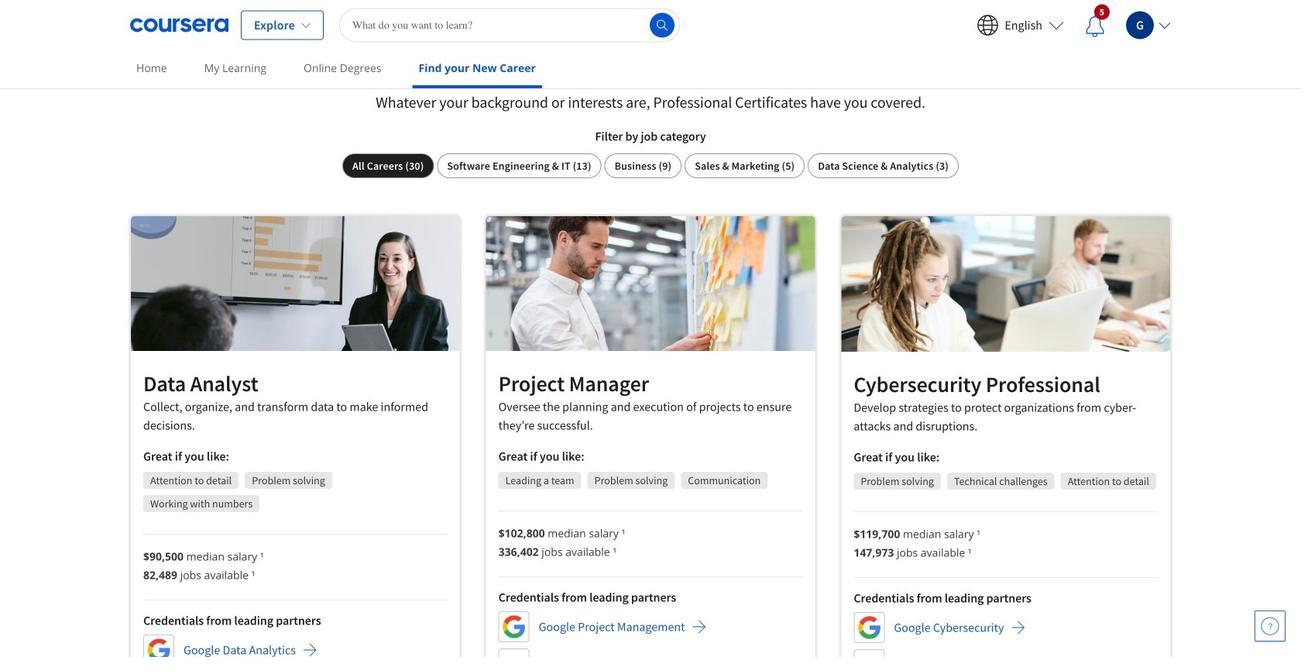 Task type: describe. For each thing, give the bounding box(es) containing it.
cybersecurity analyst image
[[842, 216, 1171, 352]]

help center image
[[1261, 617, 1280, 635]]



Task type: locate. For each thing, give the bounding box(es) containing it.
None search field
[[339, 8, 680, 42]]

What do you want to learn? text field
[[339, 8, 680, 42]]

coursera image
[[130, 13, 229, 38]]

option group
[[342, 153, 959, 178]]

project manager image
[[486, 216, 815, 351]]

data analyst image
[[131, 216, 460, 351]]

None button
[[342, 153, 434, 178], [437, 153, 602, 178], [605, 153, 682, 178], [685, 153, 805, 178], [808, 153, 959, 178], [342, 153, 434, 178], [437, 153, 602, 178], [605, 153, 682, 178], [685, 153, 805, 178], [808, 153, 959, 178]]



Task type: vqa. For each thing, say whether or not it's contained in the screenshot.
"Data Analyst" image
yes



